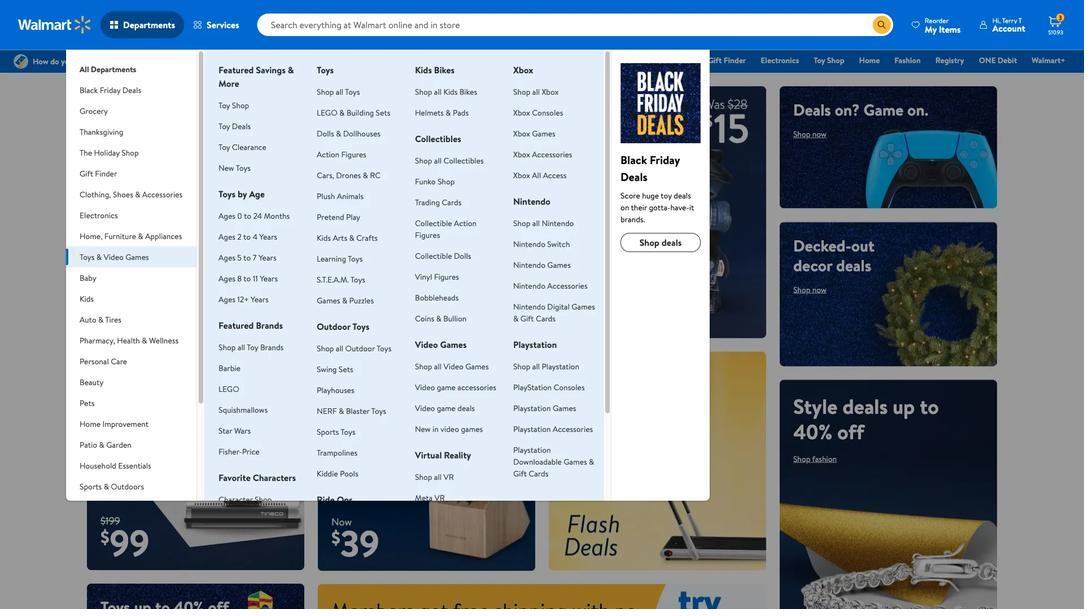 Task type: describe. For each thing, give the bounding box(es) containing it.
all for virtual reality
[[434, 472, 442, 483]]

friday for black friday deals dropdown button
[[100, 84, 121, 95]]

& down home,
[[96, 252, 102, 263]]

& left rc
[[363, 170, 368, 181]]

toys left the by
[[219, 188, 236, 200]]

search icon image
[[878, 20, 887, 29]]

one
[[979, 55, 996, 66]]

kids up helmets & pads
[[444, 86, 458, 97]]

served
[[441, 365, 486, 387]]

toy
[[661, 190, 672, 201]]

thanksgiving link
[[569, 54, 624, 66]]

gift inside 'playstation downloadable games & gift cards'
[[513, 468, 527, 479]]

electronics for 'electronics' dropdown button
[[80, 210, 118, 221]]

ages for ages 8 to 11 years
[[219, 273, 235, 284]]

the for the holiday shop 'link'
[[634, 55, 646, 66]]

ages 8 to 11 years
[[219, 273, 278, 284]]

& right nerf
[[339, 406, 344, 417]]

& inside seasonal decor & party supplies
[[134, 502, 140, 513]]

games up xbox accessories
[[532, 128, 556, 139]]

funko
[[415, 176, 436, 187]]

2
[[237, 231, 242, 242]]

toys up lego & building sets
[[345, 86, 360, 97]]

the holiday shop for the holiday shop 'link'
[[634, 55, 693, 66]]

cards for playstation
[[529, 468, 549, 479]]

1 horizontal spatial bikes
[[460, 86, 477, 97]]

s.t.e.a.m. toys link
[[317, 274, 365, 285]]

off for style deals up to 40% off
[[838, 418, 865, 446]]

& right arts
[[349, 232, 355, 243]]

holiday for the holiday shop dropdown button
[[94, 147, 120, 158]]

personal care
[[80, 356, 127, 367]]

nintendo for nintendo
[[513, 195, 551, 208]]

home link
[[854, 54, 885, 66]]

toys right blaster
[[371, 406, 386, 417]]

game for deals
[[437, 403, 456, 414]]

kiddie
[[317, 468, 338, 479]]

0 vertical spatial outdoor
[[317, 321, 351, 333]]

xbox games
[[513, 128, 556, 139]]

1 vertical spatial collectibles
[[444, 155, 484, 166]]

high tech gifts, huge savings
[[101, 99, 246, 141]]

& right coins
[[436, 313, 442, 324]]

playhouses link
[[317, 385, 354, 396]]

trampolines
[[317, 448, 358, 459]]

& left outdoors
[[104, 481, 109, 492]]

0 vertical spatial brands
[[256, 320, 283, 332]]

now dollar 39 null group
[[318, 515, 379, 572]]

shop fashion link
[[793, 454, 837, 465]]

shop all kids bikes
[[415, 86, 477, 97]]

baby
[[80, 272, 96, 284]]

pharmacy, health & wellness button
[[66, 330, 197, 351]]

playstation for playstation accessories
[[513, 424, 551, 435]]

shop now for high tech gifts, huge savings
[[101, 149, 134, 160]]

ages for ages 5 to 7 years
[[219, 252, 235, 263]]

toys inside dropdown button
[[80, 252, 95, 263]]

gift finder for gift finder dropdown button
[[80, 168, 117, 179]]

sports for sports & outdoors
[[80, 481, 102, 492]]

up for style deals up to 40% off
[[893, 393, 915, 421]]

wellness
[[149, 335, 179, 346]]

garden
[[106, 440, 131, 451]]

switch
[[547, 239, 570, 250]]

squishmallows link
[[219, 405, 268, 416]]

toys down kids arts & crafts link
[[348, 253, 363, 264]]

shop inside dropdown button
[[122, 147, 139, 158]]

featured for featured brands
[[219, 320, 254, 332]]

big!
[[412, 246, 471, 296]]

gift inside dropdown button
[[80, 168, 93, 179]]

collectible dolls
[[415, 250, 471, 261]]

kiddie pools link
[[317, 468, 358, 479]]

all for collectibles
[[434, 155, 442, 166]]

all for kids bikes
[[434, 86, 442, 97]]

virtual
[[415, 450, 442, 462]]

home deals are served
[[332, 365, 486, 387]]

huge inside high tech gifts, huge savings
[[212, 99, 246, 121]]

household essentials button
[[66, 456, 197, 477]]

action figures link
[[317, 149, 366, 160]]

bullion
[[443, 313, 467, 324]]

now for deals on? game on.
[[813, 129, 827, 140]]

playstation for playstation
[[513, 339, 557, 351]]

games inside nintendo digital games & gift cards
[[572, 301, 595, 312]]

kids button
[[66, 289, 197, 309]]

games down s.t.e.a.m. at top
[[317, 295, 340, 306]]

game for accessories
[[437, 382, 456, 393]]

helmets & pads link
[[415, 107, 469, 118]]

playstation consoles link
[[513, 382, 585, 393]]

character shop link
[[219, 494, 272, 505]]

Walmart Site-Wide search field
[[257, 14, 893, 36]]

off inside up to 40% off sports gear
[[639, 365, 660, 387]]

decked-
[[793, 235, 852, 257]]

the holiday shop button
[[66, 142, 197, 163]]

playstation downloadable games & gift cards
[[513, 445, 594, 479]]

toys & video games button
[[66, 247, 197, 268]]

barbie link
[[219, 363, 241, 374]]

vinyl figures
[[415, 271, 459, 282]]

1 vertical spatial departments
[[91, 64, 136, 75]]

figures inside collectible action figures
[[415, 230, 440, 241]]

0 vertical spatial action
[[317, 149, 340, 160]]

tires
[[105, 314, 121, 325]]

0 vertical spatial vr
[[444, 472, 454, 483]]

ages 0 to 24 months
[[219, 210, 290, 221]]

new for featured savings & more
[[219, 162, 234, 173]]

all departments link
[[66, 50, 197, 80]]

toys up home deals are served
[[377, 343, 392, 354]]

shop inside 'link'
[[676, 55, 693, 66]]

plush animals
[[317, 191, 364, 202]]

sports
[[563, 384, 605, 406]]

plush
[[317, 191, 335, 202]]

home for home improvement
[[80, 419, 101, 430]]

thanksgiving for thanksgiving link
[[574, 55, 619, 66]]

figures for action
[[341, 149, 366, 160]]

& inside featured savings & more
[[288, 64, 294, 76]]

funko shop
[[415, 176, 455, 187]]

& left building
[[339, 107, 345, 118]]

0 vertical spatial collectibles
[[415, 133, 461, 145]]

cars,
[[317, 170, 334, 181]]

nintendo for nintendo digital games & gift cards
[[513, 301, 546, 312]]

deals inside home deals up to 30% off
[[159, 257, 204, 285]]

deals inside black friday deals score huge toy deals on their gotta-have-it brands.
[[621, 169, 648, 185]]

animals
[[337, 191, 364, 202]]

toys up shop all outdoor toys link
[[353, 321, 370, 333]]

black for black friday deals dropdown button
[[80, 84, 98, 95]]

to inside up to 40% off sports gear
[[586, 365, 601, 387]]

$ for 99
[[101, 525, 110, 550]]

shop all nintendo link
[[513, 218, 574, 229]]

1 vertical spatial toy shop link
[[219, 100, 249, 111]]

1 horizontal spatial toy shop link
[[809, 54, 850, 66]]

video game deals link
[[415, 403, 475, 414]]

deals up toy clearance link
[[232, 121, 251, 132]]

& inside nintendo digital games & gift cards
[[513, 313, 519, 324]]

home,
[[80, 231, 103, 242]]

all for video games
[[434, 361, 442, 372]]

nintendo accessories link
[[513, 280, 588, 291]]

learning
[[317, 253, 346, 264]]

0 horizontal spatial bikes
[[434, 64, 455, 76]]

$ for 39
[[332, 526, 340, 551]]

gift finder link
[[703, 54, 751, 66]]

now for up to 40% off sports gear
[[582, 414, 596, 425]]

11
[[253, 273, 258, 284]]

1 horizontal spatial all
[[532, 170, 541, 181]]

accessories for nintendo
[[547, 280, 588, 291]]

consoles for playstation
[[554, 382, 585, 393]]

to inside home deals up to 30% off
[[128, 282, 147, 310]]

clearance
[[232, 141, 266, 152]]

deals up games
[[458, 403, 475, 414]]

shop now for deals on? game on.
[[793, 129, 827, 140]]

hi,
[[993, 16, 1001, 25]]

on.
[[908, 99, 929, 121]]

the holiday shop for the holiday shop dropdown button
[[80, 147, 139, 158]]

sports for sports toys
[[317, 427, 339, 438]]

home deals up to 30% off
[[101, 257, 204, 336]]

ages 5 to 7 years
[[219, 252, 276, 263]]

all for outdoor toys
[[336, 343, 343, 354]]

home improvement button
[[66, 414, 197, 435]]

ages for ages 12+ years
[[219, 294, 235, 305]]

friday for black friday deals link at the top of the page
[[432, 55, 453, 66]]

playstation up playstation consoles link
[[542, 361, 579, 372]]

are
[[416, 365, 437, 387]]

black friday deals for black friday deals link at the top of the page
[[412, 55, 474, 66]]

shop all kids bikes link
[[415, 86, 477, 97]]

video up video game accessories link
[[444, 361, 464, 372]]

1 vertical spatial brands
[[260, 342, 284, 353]]

$10.93
[[1049, 28, 1064, 36]]

electronics link
[[756, 54, 804, 66]]

helmets & pads
[[415, 107, 469, 118]]

playstation accessories link
[[513, 424, 593, 435]]

toy up toy clearance link
[[219, 121, 230, 132]]

toy down more
[[219, 100, 230, 111]]

video for video game accessories
[[415, 382, 435, 393]]

friday inside black friday deals score huge toy deals on their gotta-have-it brands.
[[650, 152, 680, 168]]

0 vertical spatial cards
[[442, 197, 462, 208]]

star wars
[[219, 426, 251, 437]]

& right patio
[[99, 440, 104, 451]]

brands.
[[621, 214, 645, 225]]

deals inside dropdown button
[[122, 84, 141, 95]]

toys down toy clearance link
[[236, 162, 251, 173]]

ages for ages 2 to 4 years
[[219, 231, 235, 242]]

& inside "dropdown button"
[[138, 231, 143, 242]]

deals inside black friday deals score huge toy deals on their gotta-have-it brands.
[[674, 190, 691, 201]]

savings
[[101, 119, 150, 141]]

ages 12+ years
[[219, 294, 269, 305]]

walmart image
[[18, 16, 91, 34]]

years right 12+
[[251, 294, 269, 305]]

& up the shop all xbox link
[[518, 55, 524, 66]]

games inside dropdown button
[[125, 252, 149, 263]]

pets
[[80, 398, 95, 409]]

lego for lego & building sets
[[317, 107, 338, 118]]

video for video games
[[415, 339, 438, 351]]

learning toys link
[[317, 253, 363, 264]]

bobbleheads
[[415, 292, 459, 303]]

new toys link
[[219, 162, 251, 173]]

shop now for decked-out decor deals
[[793, 284, 827, 295]]

barbie
[[219, 363, 241, 374]]

xbox up xbox consoles link
[[542, 86, 559, 97]]

up for home deals up to 30% off
[[101, 282, 123, 310]]

shop now link for high tech gifts, huge savings
[[101, 149, 134, 160]]

home, furniture & appliances button
[[66, 226, 197, 247]]

lego link
[[219, 384, 239, 395]]

helmets
[[415, 107, 444, 118]]

playstation for playstation games
[[513, 403, 551, 414]]

games down switch
[[547, 260, 571, 271]]

playstation for playstation downloadable games & gift cards
[[513, 445, 551, 456]]

dolls & dollhouses link
[[317, 128, 381, 139]]

nintendo games
[[513, 260, 571, 271]]

nintendo accessories
[[513, 280, 588, 291]]

now for high tech gifts, huge savings
[[120, 149, 134, 160]]

home for home
[[859, 55, 880, 66]]

to inside style deals up to 40% off
[[920, 393, 939, 421]]

nintendo for nintendo switch
[[513, 239, 546, 250]]

grocery & essentials link
[[484, 54, 564, 66]]

video
[[441, 424, 459, 435]]

shop all video games
[[415, 361, 489, 372]]

games up the shop all video games "link"
[[440, 339, 467, 351]]

nintendo for nintendo accessories
[[513, 280, 546, 291]]

character shop
[[219, 494, 272, 505]]

personal
[[80, 356, 109, 367]]

trading
[[415, 197, 440, 208]]

games up the playstation accessories
[[553, 403, 576, 414]]

the for the holiday shop dropdown button
[[80, 147, 92, 158]]

40% inside style deals up to 40% off
[[793, 418, 833, 446]]

video games
[[415, 339, 467, 351]]

gift inside nintendo digital games & gift cards
[[521, 313, 534, 324]]

1 vertical spatial outdoor
[[345, 343, 375, 354]]

toys down nerf & blaster toys in the bottom left of the page
[[341, 427, 356, 438]]

sports toys link
[[317, 427, 356, 438]]



Task type: vqa. For each thing, say whether or not it's contained in the screenshot.


Task type: locate. For each thing, give the bounding box(es) containing it.
shop now
[[793, 129, 827, 140], [101, 149, 134, 160], [793, 284, 827, 295], [101, 343, 134, 354], [332, 395, 365, 406], [563, 414, 596, 425]]

kids inside dropdown button
[[80, 293, 94, 304]]

0 vertical spatial holiday
[[648, 55, 674, 66]]

black friday deals for black friday deals dropdown button
[[80, 84, 141, 95]]

shop now for home deals up to 30% off
[[101, 343, 134, 354]]

black inside black friday deals score huge toy deals on their gotta-have-it brands.
[[621, 152, 647, 168]]

games inside 'playstation downloadable games & gift cards'
[[564, 457, 587, 468]]

0 horizontal spatial holiday
[[94, 147, 120, 158]]

shop all collectibles link
[[415, 155, 484, 166]]

1 vertical spatial grocery
[[80, 105, 108, 116]]

shop now link for up to 40% off sports gear
[[563, 414, 596, 425]]

toys up puzzles
[[351, 274, 365, 285]]

1 horizontal spatial sets
[[376, 107, 390, 118]]

0 vertical spatial consoles
[[532, 107, 563, 118]]

grocery for grocery & essentials
[[489, 55, 516, 66]]

departments inside popup button
[[123, 19, 175, 31]]

featured up more
[[219, 64, 254, 76]]

toys
[[317, 64, 334, 76], [345, 86, 360, 97], [236, 162, 251, 173], [219, 188, 236, 200], [80, 252, 95, 263], [348, 253, 363, 264], [351, 274, 365, 285], [353, 321, 370, 333], [377, 343, 392, 354], [371, 406, 386, 417], [341, 427, 356, 438]]

deals down appliances
[[159, 257, 204, 285]]

0 vertical spatial finder
[[724, 55, 746, 66]]

featured up the "shop all toy brands" link
[[219, 320, 254, 332]]

1 vertical spatial all
[[532, 170, 541, 181]]

0 vertical spatial essentials
[[526, 55, 559, 66]]

7
[[253, 252, 257, 263]]

meta
[[415, 493, 433, 504]]

shop all vr
[[415, 472, 454, 483]]

kids left arts
[[317, 232, 331, 243]]

the holiday shop inside 'link'
[[634, 55, 693, 66]]

1 horizontal spatial thanksgiving
[[574, 55, 619, 66]]

years for ages 8 to 11 years
[[260, 273, 278, 284]]

toys & video games image
[[621, 63, 701, 143]]

0 vertical spatial thanksgiving
[[574, 55, 619, 66]]

0 vertical spatial toy shop
[[814, 55, 845, 66]]

the inside dropdown button
[[80, 147, 92, 158]]

holiday for the holiday shop 'link'
[[648, 55, 674, 66]]

the holiday shop
[[634, 55, 693, 66], [80, 147, 139, 158]]

ages 12+ years link
[[219, 294, 269, 305]]

nintendo digital games & gift cards
[[513, 301, 595, 324]]

electronics for electronics link
[[761, 55, 799, 66]]

2 horizontal spatial friday
[[650, 152, 680, 168]]

pharmacy,
[[80, 335, 115, 346]]

huge up gotta-
[[642, 190, 659, 201]]

1 horizontal spatial new
[[415, 424, 431, 435]]

cards inside nintendo digital games & gift cards
[[536, 313, 556, 324]]

vinyl
[[415, 271, 432, 282]]

toy shop left home link
[[814, 55, 845, 66]]

cards for nintendo
[[536, 313, 556, 324]]

bobbleheads link
[[415, 292, 459, 303]]

1 vertical spatial collectible
[[415, 250, 452, 261]]

0 horizontal spatial black friday deals
[[80, 84, 141, 95]]

1 horizontal spatial huge
[[642, 190, 659, 201]]

care
[[111, 356, 127, 367]]

deals left are
[[377, 365, 412, 387]]

consoles for xbox
[[532, 107, 563, 118]]

video down "furniture"
[[104, 252, 124, 263]]

3 ages from the top
[[219, 252, 235, 263]]

shop fashion
[[793, 454, 837, 465]]

beauty button
[[66, 372, 197, 393]]

& inside dropdown button
[[98, 314, 104, 325]]

essentials inside dropdown button
[[118, 461, 151, 472]]

video game accessories link
[[415, 382, 496, 393]]

dolls up action figures
[[317, 128, 334, 139]]

collectible
[[415, 218, 452, 229], [415, 250, 452, 261]]

electronics inside dropdown button
[[80, 210, 118, 221]]

1 horizontal spatial 40%
[[793, 418, 833, 446]]

2 horizontal spatial black
[[621, 152, 647, 168]]

0 vertical spatial sports
[[317, 427, 339, 438]]

0 vertical spatial grocery
[[489, 55, 516, 66]]

crafts
[[356, 232, 378, 243]]

video for video game deals
[[415, 403, 435, 414]]

cards right the trading at the top left of page
[[442, 197, 462, 208]]

cards inside 'playstation downloadable games & gift cards'
[[529, 468, 549, 479]]

sports toys
[[317, 427, 356, 438]]

xbox up 'xbox games'
[[513, 107, 530, 118]]

electronics button
[[66, 205, 197, 226]]

now down the "deals on? game on."
[[813, 129, 827, 140]]

finder left electronics link
[[724, 55, 746, 66]]

0 horizontal spatial dolls
[[317, 128, 334, 139]]

games right digital
[[572, 301, 595, 312]]

0 horizontal spatial sets
[[339, 364, 353, 375]]

xbox for xbox games
[[513, 128, 530, 139]]

nintendo up switch
[[542, 218, 574, 229]]

gift right the holiday shop 'link'
[[708, 55, 722, 66]]

toy clearance link
[[219, 141, 266, 152]]

furniture
[[104, 231, 136, 242]]

& inside "dropdown button"
[[142, 335, 147, 346]]

1 vertical spatial toy shop
[[219, 100, 249, 111]]

now for home deals up to 30% off
[[120, 343, 134, 354]]

nintendo up nintendo games link
[[513, 239, 546, 250]]

decor
[[793, 254, 833, 276]]

all up black friday deals dropdown button
[[80, 64, 89, 75]]

Search search field
[[257, 14, 893, 36]]

xbox for xbox accessories
[[513, 149, 530, 160]]

1 horizontal spatial friday
[[432, 55, 453, 66]]

0 horizontal spatial $
[[101, 525, 110, 550]]

0 vertical spatial all
[[80, 64, 89, 75]]

was dollar $199, now dollar 99 group
[[87, 514, 149, 571]]

0 vertical spatial off
[[101, 308, 127, 336]]

0 vertical spatial figures
[[341, 149, 366, 160]]

xbox accessories link
[[513, 149, 572, 160]]

xbox for xbox consoles
[[513, 107, 530, 118]]

shop all xbox link
[[513, 86, 559, 97]]

kids for kids arts & crafts
[[317, 232, 331, 243]]

ages left 0
[[219, 210, 235, 221]]

home inside home deals up to 30% off
[[101, 257, 154, 285]]

nintendo inside nintendo digital games & gift cards
[[513, 301, 546, 312]]

1 horizontal spatial gift finder
[[708, 55, 746, 66]]

1 featured from the top
[[219, 64, 254, 76]]

&
[[518, 55, 524, 66], [288, 64, 294, 76], [339, 107, 345, 118], [446, 107, 451, 118], [336, 128, 341, 139], [363, 170, 368, 181], [135, 189, 140, 200], [138, 231, 143, 242], [349, 232, 355, 243], [96, 252, 102, 263], [342, 295, 347, 306], [436, 313, 442, 324], [513, 313, 519, 324], [98, 314, 104, 325], [142, 335, 147, 346], [339, 406, 344, 417], [99, 440, 104, 451], [589, 457, 594, 468], [104, 481, 109, 492], [134, 502, 140, 513]]

auto & tires button
[[66, 309, 197, 330]]

1 horizontal spatial up
[[893, 393, 915, 421]]

new left "in"
[[415, 424, 431, 435]]

grocery inside dropdown button
[[80, 105, 108, 116]]

the holiday shop inside dropdown button
[[80, 147, 139, 158]]

40% inside up to 40% off sports gear
[[605, 365, 635, 387]]

black for black friday deals link at the top of the page
[[412, 55, 430, 66]]

1 vertical spatial huge
[[642, 190, 659, 201]]

ages 2 to 4 years link
[[219, 231, 277, 242]]

off inside home deals up to 30% off
[[101, 308, 127, 336]]

sports up seasonal
[[80, 481, 102, 492]]

the inside 'link'
[[634, 55, 646, 66]]

all
[[80, 64, 89, 75], [532, 170, 541, 181]]

kids for kids dropdown button
[[80, 293, 94, 304]]

2 vertical spatial figures
[[434, 271, 459, 282]]

all for toys
[[336, 86, 343, 97]]

all up the swing sets link
[[336, 343, 343, 354]]

holiday inside the holiday shop 'link'
[[648, 55, 674, 66]]

$ inside the now $ 39
[[332, 526, 340, 551]]

ages left '5'
[[219, 252, 235, 263]]

deals down have-
[[662, 237, 682, 249]]

trampolines link
[[317, 448, 358, 459]]

toy down featured brands
[[247, 342, 258, 353]]

all for xbox
[[532, 86, 540, 97]]

gift finder for the gift finder link
[[708, 55, 746, 66]]

1 vertical spatial finder
[[95, 168, 117, 179]]

toy shop link left home link
[[809, 54, 850, 66]]

1 vertical spatial friday
[[100, 84, 121, 95]]

1 vertical spatial black friday deals
[[80, 84, 141, 95]]

0 vertical spatial bikes
[[434, 64, 455, 76]]

collectible for collectible dolls
[[415, 250, 452, 261]]

action down trading cards link
[[454, 218, 477, 229]]

collectible dolls link
[[415, 250, 471, 261]]

gift finder left electronics link
[[708, 55, 746, 66]]

0 vertical spatial sets
[[376, 107, 390, 118]]

0 vertical spatial the holiday shop
[[634, 55, 693, 66]]

brands up shop all toy brands
[[256, 320, 283, 332]]

baby button
[[66, 268, 197, 289]]

8
[[237, 273, 242, 284]]

deals inside the decked-out decor deals
[[836, 254, 872, 276]]

video down coins
[[415, 339, 438, 351]]

video inside dropdown button
[[104, 252, 124, 263]]

all left access
[[532, 170, 541, 181]]

shop all collectibles
[[415, 155, 484, 166]]

black friday deals down all departments in the left top of the page
[[80, 84, 141, 95]]

0 horizontal spatial toy shop link
[[219, 100, 249, 111]]

shop now link for deals on? game on.
[[793, 129, 827, 140]]

0 vertical spatial 40%
[[605, 365, 635, 387]]

now $ 39
[[332, 515, 379, 569]]

1 horizontal spatial action
[[454, 218, 477, 229]]

all for nintendo
[[532, 218, 540, 229]]

0 horizontal spatial finder
[[95, 168, 117, 179]]

fashion
[[895, 55, 921, 66]]

3
[[1059, 13, 1062, 22]]

all down video games
[[434, 361, 442, 372]]

years for ages 2 to 4 years
[[259, 231, 277, 242]]

gift up clothing,
[[80, 168, 93, 179]]

off inside style deals up to 40% off
[[838, 418, 865, 446]]

deals
[[674, 190, 691, 201], [662, 237, 682, 249], [836, 254, 872, 276], [159, 257, 204, 285], [377, 365, 412, 387], [843, 393, 888, 421], [458, 403, 475, 414]]

drones
[[336, 170, 361, 181]]

action inside collectible action figures
[[454, 218, 477, 229]]

all up helmets & pads
[[434, 86, 442, 97]]

ages left 12+
[[219, 294, 235, 305]]

friday down all departments in the left top of the page
[[100, 84, 121, 95]]

games right downloadable
[[564, 457, 587, 468]]

0 vertical spatial friday
[[432, 55, 453, 66]]

1 vertical spatial 40%
[[793, 418, 833, 446]]

cards down digital
[[536, 313, 556, 324]]

home for home deals up to 30% off
[[101, 257, 154, 285]]

0 horizontal spatial the holiday shop
[[80, 147, 139, 158]]

black friday deals inside dropdown button
[[80, 84, 141, 95]]

the up clothing,
[[80, 147, 92, 158]]

1 vertical spatial cards
[[536, 313, 556, 324]]

playstation inside 'playstation downloadable games & gift cards'
[[513, 445, 551, 456]]

accessories
[[458, 382, 496, 393]]

1 vertical spatial sets
[[339, 364, 353, 375]]

shop all video games link
[[415, 361, 489, 372]]

years right "7"
[[259, 252, 276, 263]]

style deals up to 40% off
[[793, 393, 939, 446]]

nintendo down nintendo games link
[[513, 280, 546, 291]]

2 game from the top
[[437, 403, 456, 414]]

1 collectible from the top
[[415, 218, 452, 229]]

ages for ages 0 to 24 months
[[219, 210, 235, 221]]

sports & outdoors
[[80, 481, 144, 492]]

shop now link for decked-out decor deals
[[793, 284, 827, 295]]

featured inside featured savings & more
[[219, 64, 254, 76]]

$ inside $199 $ 99
[[101, 525, 110, 550]]

0 horizontal spatial off
[[101, 308, 127, 336]]

0 vertical spatial featured
[[219, 64, 254, 76]]

0 vertical spatial new
[[219, 162, 234, 173]]

0 vertical spatial departments
[[123, 19, 175, 31]]

all up lego & building sets
[[336, 86, 343, 97]]

consoles down the shop all xbox link
[[532, 107, 563, 118]]

1 vertical spatial featured
[[219, 320, 254, 332]]

1 horizontal spatial $
[[332, 526, 340, 551]]

all up nintendo switch
[[532, 218, 540, 229]]

lego for lego link
[[219, 384, 239, 395]]

accessories inside dropdown button
[[142, 189, 182, 200]]

departments
[[123, 19, 175, 31], [91, 64, 136, 75]]

0 horizontal spatial up
[[101, 282, 123, 310]]

toy up new toys link
[[219, 141, 230, 152]]

shop inside "link"
[[640, 237, 660, 249]]

seasonal
[[80, 502, 109, 513]]

collectible action figures
[[415, 218, 477, 241]]

xbox for xbox all access
[[513, 170, 530, 181]]

nintendo
[[513, 195, 551, 208], [542, 218, 574, 229], [513, 239, 546, 250], [513, 260, 546, 271], [513, 280, 546, 291], [513, 301, 546, 312]]

finder
[[724, 55, 746, 66], [95, 168, 117, 179]]

sports inside sports & outdoors dropdown button
[[80, 481, 102, 492]]

deals right style
[[843, 393, 888, 421]]

1 ages from the top
[[219, 210, 235, 221]]

1 horizontal spatial the
[[634, 55, 646, 66]]

finder for the gift finder link
[[724, 55, 746, 66]]

up inside style deals up to 40% off
[[893, 393, 915, 421]]

xbox consoles
[[513, 107, 563, 118]]

cars, drones & rc link
[[317, 170, 381, 181]]

1 horizontal spatial electronics
[[761, 55, 799, 66]]

accessories up digital
[[547, 280, 588, 291]]

playstation down playstation games "link"
[[513, 424, 551, 435]]

terry
[[1002, 16, 1017, 25]]

reorder my items
[[925, 16, 961, 35]]

all for featured brands
[[238, 342, 245, 353]]

all up funko shop link
[[434, 155, 442, 166]]

1 horizontal spatial grocery
[[489, 55, 516, 66]]

collectible inside collectible action figures
[[415, 218, 452, 229]]

consoles
[[532, 107, 563, 118], [554, 382, 585, 393]]

now for decked-out decor deals
[[813, 284, 827, 295]]

black friday deals
[[412, 55, 474, 66], [80, 84, 141, 95]]

1 vertical spatial new
[[415, 424, 431, 435]]

kids up shop all kids bikes
[[415, 64, 432, 76]]

shop now for home deals are served
[[332, 395, 365, 406]]

& inside 'playstation downloadable games & gift cards'
[[589, 457, 594, 468]]

departments up black friday deals dropdown button
[[91, 64, 136, 75]]

featured for featured savings & more
[[219, 64, 254, 76]]

sports down nerf
[[317, 427, 339, 438]]

deals inside shop deals "link"
[[662, 237, 682, 249]]

0 vertical spatial gift finder
[[708, 55, 746, 66]]

& down the playstation accessories
[[589, 457, 594, 468]]

1 vertical spatial vr
[[435, 493, 445, 504]]

finder for gift finder dropdown button
[[95, 168, 117, 179]]

1 horizontal spatial the holiday shop
[[634, 55, 693, 66]]

huge inside black friday deals score huge toy deals on their gotta-have-it brands.
[[642, 190, 659, 201]]

5 ages from the top
[[219, 294, 235, 305]]

2 vertical spatial cards
[[529, 468, 549, 479]]

0 horizontal spatial electronics
[[80, 210, 118, 221]]

& right shoes
[[135, 189, 140, 200]]

thanksgiving down high
[[80, 126, 123, 137]]

grocery up savings
[[80, 105, 108, 116]]

essentials up the shop all xbox link
[[526, 55, 559, 66]]

lego
[[317, 107, 338, 118], [219, 384, 239, 395]]

years right 11 at left top
[[260, 273, 278, 284]]

years
[[259, 231, 277, 242], [259, 252, 276, 263], [260, 273, 278, 284], [251, 294, 269, 305]]

swing
[[317, 364, 337, 375]]

40% up shop fashion link
[[793, 418, 833, 446]]

kids for kids bikes
[[415, 64, 432, 76]]

video game accessories
[[415, 382, 496, 393]]

1 vertical spatial bikes
[[460, 86, 477, 97]]

0 horizontal spatial new
[[219, 162, 234, 173]]

1 vertical spatial up
[[893, 393, 915, 421]]

now up blaster
[[351, 395, 365, 406]]

grocery for grocery
[[80, 105, 108, 116]]

finder inside dropdown button
[[95, 168, 117, 179]]

toy shop up toy deals link
[[219, 100, 249, 111]]

1 horizontal spatial dolls
[[454, 250, 471, 261]]

accessories for playstation
[[553, 424, 593, 435]]

home inside dropdown button
[[80, 419, 101, 430]]

sports & outdoors button
[[66, 477, 197, 498]]

months
[[264, 210, 290, 221]]

swing sets link
[[317, 364, 353, 375]]

1 vertical spatial black
[[80, 84, 98, 95]]

24
[[253, 210, 262, 221]]

have-
[[671, 202, 689, 213]]

years for ages 5 to 7 years
[[259, 252, 276, 263]]

1 vertical spatial off
[[639, 365, 660, 387]]

& left pads
[[446, 107, 451, 118]]

2 featured from the top
[[219, 320, 254, 332]]

4 ages from the top
[[219, 273, 235, 284]]

coins & bullion
[[415, 313, 467, 324]]

holiday inside the holiday shop dropdown button
[[94, 147, 120, 158]]

shoes
[[113, 189, 133, 200]]

0 horizontal spatial 40%
[[605, 365, 635, 387]]

playstation up downloadable
[[513, 445, 551, 456]]

kids arts & crafts
[[317, 232, 378, 243]]

deals right kids bikes
[[455, 55, 474, 66]]

1 horizontal spatial essentials
[[526, 55, 559, 66]]

1 vertical spatial essentials
[[118, 461, 151, 472]]

collectible for collectible action figures
[[415, 218, 452, 229]]

xbox for xbox
[[513, 64, 533, 76]]

deals up have-
[[674, 190, 691, 201]]

deals left on?
[[793, 99, 831, 121]]

1 game from the top
[[437, 382, 456, 393]]

1 horizontal spatial lego
[[317, 107, 338, 118]]

all down featured brands
[[238, 342, 245, 353]]

save big!
[[332, 246, 471, 296]]

thanksgiving inside "dropdown button"
[[80, 126, 123, 137]]

rc
[[370, 170, 381, 181]]

0 vertical spatial the
[[634, 55, 646, 66]]

toy right electronics link
[[814, 55, 825, 66]]

kids up auto
[[80, 293, 94, 304]]

accessories for xbox
[[532, 149, 572, 160]]

grocery up shop all xbox
[[489, 55, 516, 66]]

game up new in video games
[[437, 403, 456, 414]]

1 horizontal spatial sports
[[317, 427, 339, 438]]

friday inside dropdown button
[[100, 84, 121, 95]]

games up accessories
[[465, 361, 489, 372]]

playstation down playstation
[[513, 403, 551, 414]]

all up playstation
[[532, 361, 540, 372]]

0 horizontal spatial gift finder
[[80, 168, 117, 179]]

nerf & blaster toys
[[317, 406, 386, 417]]

shop now link for home deals up to 30% off
[[101, 343, 134, 354]]

xbox up the shop all xbox link
[[513, 64, 533, 76]]

digital
[[547, 301, 570, 312]]

0 horizontal spatial huge
[[212, 99, 246, 121]]

ages 2 to 4 years
[[219, 231, 277, 242]]

kids arts & crafts link
[[317, 232, 378, 243]]

kiddie pools
[[317, 468, 358, 479]]

deals inside style deals up to 40% off
[[843, 393, 888, 421]]

1 vertical spatial lego
[[219, 384, 239, 395]]

thanksgiving for thanksgiving "dropdown button"
[[80, 126, 123, 137]]

2 vertical spatial friday
[[650, 152, 680, 168]]

pretend play link
[[317, 212, 360, 223]]

vr down virtual reality
[[444, 472, 454, 483]]

0 horizontal spatial toy shop
[[219, 100, 249, 111]]

toys up shop all toys
[[317, 64, 334, 76]]

all
[[336, 86, 343, 97], [434, 86, 442, 97], [532, 86, 540, 97], [434, 155, 442, 166], [532, 218, 540, 229], [238, 342, 245, 353], [336, 343, 343, 354], [434, 361, 442, 372], [532, 361, 540, 372], [434, 472, 442, 483]]

home for home deals are served
[[332, 365, 373, 387]]

black inside dropdown button
[[80, 84, 98, 95]]

0 vertical spatial dolls
[[317, 128, 334, 139]]

figures for vinyl
[[434, 271, 459, 282]]

style
[[793, 393, 838, 421]]

new in video games
[[415, 424, 483, 435]]

up inside home deals up to 30% off
[[101, 282, 123, 310]]

departments up all departments link
[[123, 19, 175, 31]]

games & puzzles
[[317, 295, 374, 306]]

2 ages from the top
[[219, 231, 235, 242]]

2 vertical spatial black
[[621, 152, 647, 168]]

& up action figures
[[336, 128, 341, 139]]

0 horizontal spatial the
[[80, 147, 92, 158]]

0
[[237, 210, 242, 221]]

0 vertical spatial toy shop link
[[809, 54, 850, 66]]

all for playstation
[[532, 361, 540, 372]]

video up video game deals link
[[415, 382, 435, 393]]

accessories up access
[[532, 149, 572, 160]]

0 vertical spatial black
[[412, 55, 430, 66]]

friday up shop all kids bikes
[[432, 55, 453, 66]]

playhouses
[[317, 385, 354, 396]]

by
[[238, 188, 247, 200]]

shop now link for home deals are served
[[332, 395, 365, 406]]

now for home deals are served
[[351, 395, 365, 406]]

shop now for up to 40% off sports gear
[[563, 414, 596, 425]]

& left puzzles
[[342, 295, 347, 306]]

nintendo down nintendo switch
[[513, 260, 546, 271]]

in
[[433, 424, 439, 435]]

0 horizontal spatial thanksgiving
[[80, 126, 123, 137]]

2 collectible from the top
[[415, 250, 452, 261]]

nintendo for nintendo games
[[513, 260, 546, 271]]

pads
[[453, 107, 469, 118]]

pools
[[340, 468, 358, 479]]

1 vertical spatial holiday
[[94, 147, 120, 158]]

toys up baby
[[80, 252, 95, 263]]

off for home deals up to 30% off
[[101, 308, 127, 336]]

gift finder inside dropdown button
[[80, 168, 117, 179]]

toy deals link
[[219, 121, 251, 132]]

1 horizontal spatial off
[[639, 365, 660, 387]]

0 horizontal spatial all
[[80, 64, 89, 75]]

new for video games
[[415, 424, 431, 435]]

all down virtual reality
[[434, 472, 442, 483]]

dolls down collectible action figures link at the top left of the page
[[454, 250, 471, 261]]

0 horizontal spatial grocery
[[80, 105, 108, 116]]

xbox down xbox consoles
[[513, 128, 530, 139]]

video up "in"
[[415, 403, 435, 414]]



